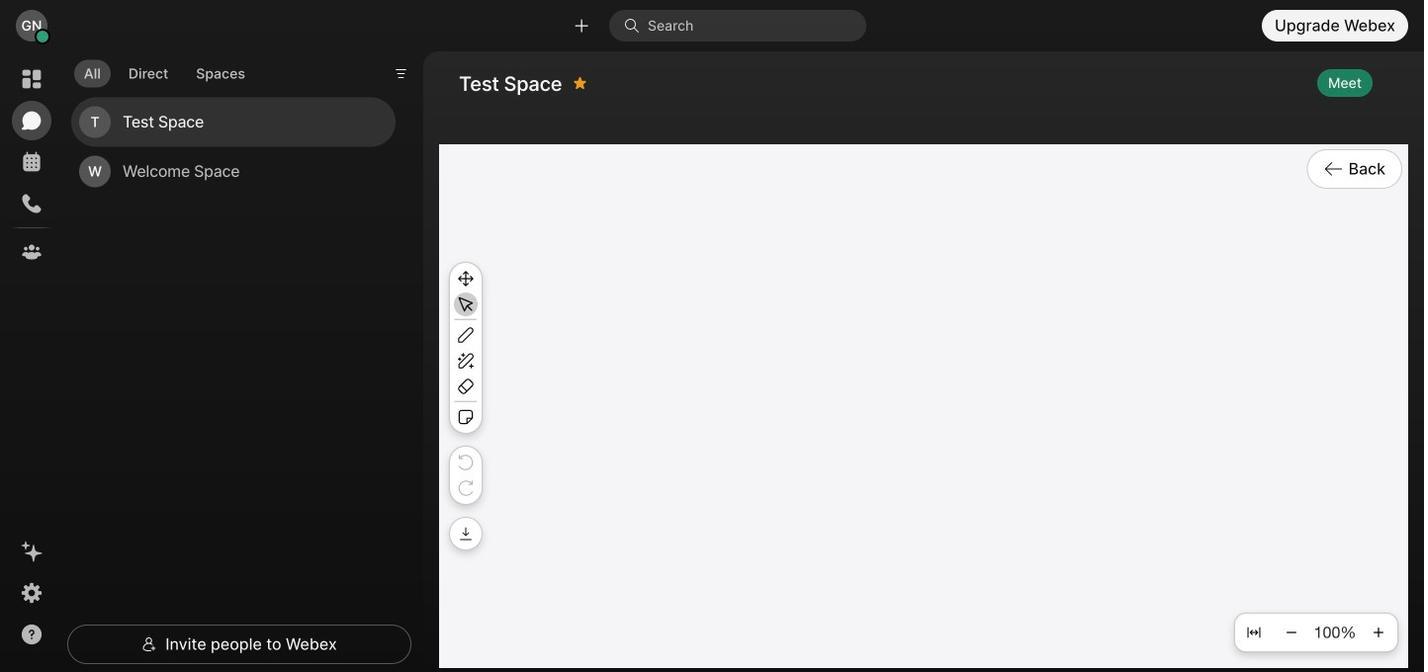 Task type: locate. For each thing, give the bounding box(es) containing it.
tab list
[[69, 48, 260, 93]]

navigation
[[0, 51, 63, 672]]



Task type: describe. For each thing, give the bounding box(es) containing it.
welcome space list item
[[71, 147, 396, 196]]

test space list item
[[71, 98, 396, 147]]

webex tab list
[[12, 59, 51, 272]]



Task type: vqa. For each thing, say whether or not it's contained in the screenshot.
Apple Hub list item
no



